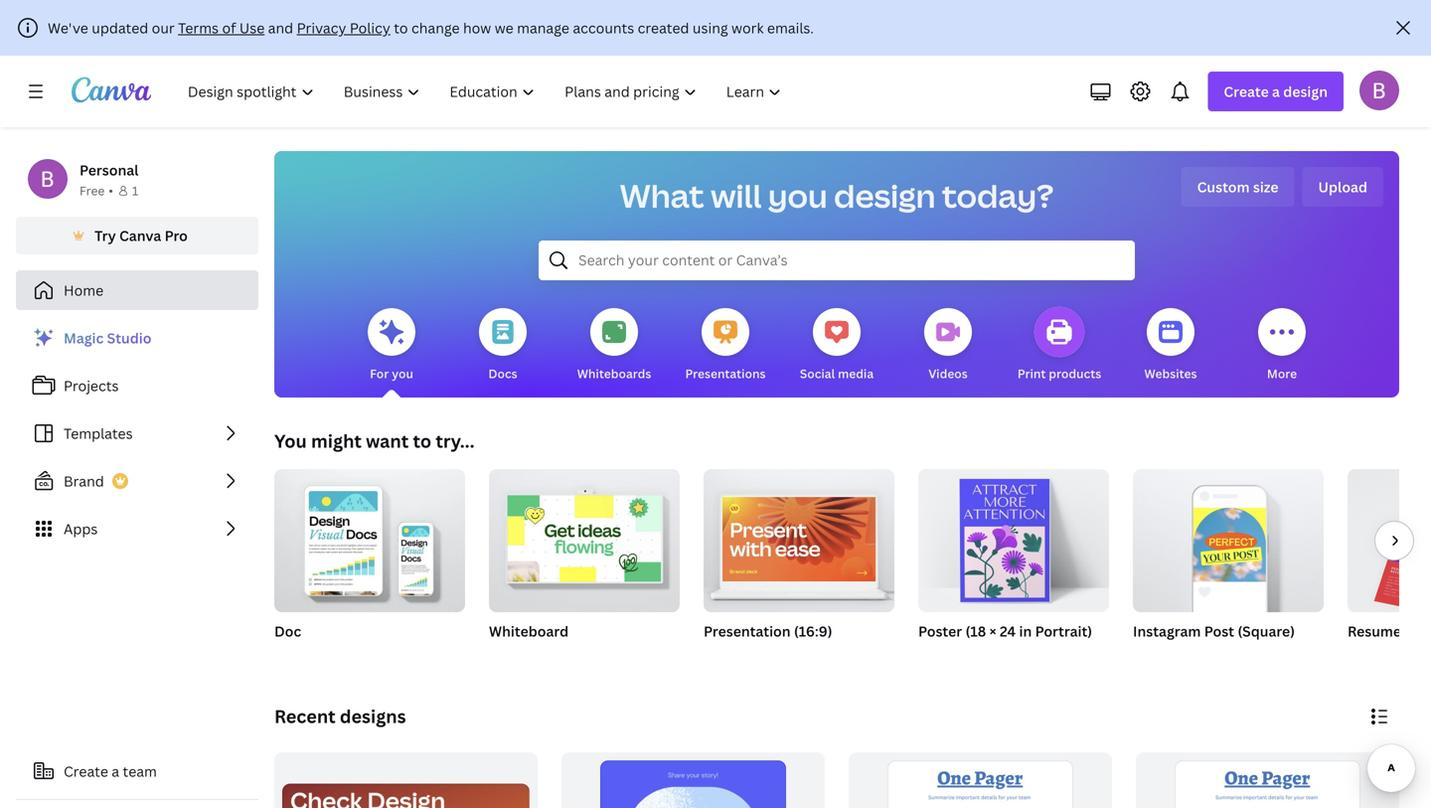 Task type: vqa. For each thing, say whether or not it's contained in the screenshot.
THE (16:9)
yes



Task type: locate. For each thing, give the bounding box(es) containing it.
projects
[[64, 376, 119, 395]]

of
[[222, 18, 236, 37]]

list
[[16, 318, 258, 549]]

0 horizontal spatial create
[[64, 762, 108, 781]]

design up search search box
[[834, 174, 936, 217]]

what will you design today?
[[620, 174, 1054, 217]]

upload
[[1318, 177, 1368, 196]]

a inside dropdown button
[[1272, 82, 1280, 101]]

design inside create a design dropdown button
[[1283, 82, 1328, 101]]

a
[[1272, 82, 1280, 101], [112, 762, 119, 781]]

0 vertical spatial design
[[1283, 82, 1328, 101]]

1 vertical spatial create
[[64, 762, 108, 781]]

recent
[[274, 704, 336, 729]]

to left try...
[[413, 429, 432, 453]]

size
[[1253, 177, 1279, 196]]

designs
[[340, 704, 406, 729]]

instagram post (square)
[[1133, 622, 1295, 641]]

docs button
[[479, 294, 527, 398]]

pro
[[165, 226, 188, 245]]

0 vertical spatial a
[[1272, 82, 1280, 101]]

create inside "button"
[[64, 762, 108, 781]]

create for create a team
[[64, 762, 108, 781]]

whiteboards
[[577, 365, 651, 382]]

0 horizontal spatial a
[[112, 762, 119, 781]]

custom
[[1197, 177, 1250, 196]]

websites button
[[1144, 294, 1197, 398]]

whiteboard
[[489, 622, 569, 641]]

a up size
[[1272, 82, 1280, 101]]

create
[[1224, 82, 1269, 101], [64, 762, 108, 781]]

0 horizontal spatial design
[[834, 174, 936, 217]]

presentation
[[704, 622, 791, 641]]

canva
[[119, 226, 161, 245]]

group
[[274, 461, 465, 612], [489, 461, 680, 612], [704, 461, 895, 612], [918, 461, 1109, 612], [1133, 461, 1324, 612], [1348, 469, 1431, 612], [274, 752, 538, 808], [562, 752, 825, 808], [849, 752, 1112, 808], [1136, 752, 1399, 808]]

terms of use link
[[178, 18, 265, 37]]

templates link
[[16, 413, 258, 453]]

design left bob builder image
[[1283, 82, 1328, 101]]

print
[[1018, 365, 1046, 382]]

24
[[1000, 622, 1016, 641]]

a for team
[[112, 762, 119, 781]]

you right will
[[768, 174, 828, 217]]

list containing magic studio
[[16, 318, 258, 549]]

you
[[274, 429, 307, 453]]

team
[[123, 762, 157, 781]]

to right policy
[[394, 18, 408, 37]]

•
[[109, 182, 113, 199]]

create a team
[[64, 762, 157, 781]]

resume
[[1348, 622, 1401, 641]]

you might want to try...
[[274, 429, 475, 453]]

create a design button
[[1208, 72, 1344, 111]]

presentations
[[685, 365, 766, 382]]

0 vertical spatial to
[[394, 18, 408, 37]]

magic studio link
[[16, 318, 258, 358]]

apps link
[[16, 509, 258, 549]]

0 horizontal spatial you
[[392, 365, 413, 382]]

0 vertical spatial you
[[768, 174, 828, 217]]

docs
[[488, 365, 517, 382]]

1 horizontal spatial you
[[768, 174, 828, 217]]

create a team button
[[16, 751, 258, 791]]

1 horizontal spatial design
[[1283, 82, 1328, 101]]

1 horizontal spatial create
[[1224, 82, 1269, 101]]

a left "team"
[[112, 762, 119, 781]]

presentation (16:9)
[[704, 622, 833, 641]]

what
[[620, 174, 704, 217]]

videos button
[[924, 294, 972, 398]]

1 vertical spatial design
[[834, 174, 936, 217]]

media
[[838, 365, 874, 382]]

(square)
[[1238, 622, 1295, 641]]

1 horizontal spatial a
[[1272, 82, 1280, 101]]

recent designs
[[274, 704, 406, 729]]

design
[[1283, 82, 1328, 101], [834, 174, 936, 217]]

bob builder image
[[1360, 70, 1399, 110]]

projects link
[[16, 366, 258, 406]]

you right for
[[392, 365, 413, 382]]

to
[[394, 18, 408, 37], [413, 429, 432, 453]]

×
[[990, 622, 997, 641]]

in
[[1019, 622, 1032, 641]]

whiteboard group
[[489, 461, 680, 666]]

0 vertical spatial create
[[1224, 82, 1269, 101]]

None search field
[[539, 241, 1135, 280]]

for
[[370, 365, 389, 382]]

create up the "custom size"
[[1224, 82, 1269, 101]]

magic
[[64, 328, 104, 347]]

create a design
[[1224, 82, 1328, 101]]

brand link
[[16, 461, 258, 501]]

create left "team"
[[64, 762, 108, 781]]

whiteboards button
[[577, 294, 651, 398]]

you
[[768, 174, 828, 217], [392, 365, 413, 382]]

upload button
[[1303, 167, 1384, 207]]

presentation (16:9) group
[[704, 461, 895, 666]]

a inside "button"
[[112, 762, 119, 781]]

1 vertical spatial a
[[112, 762, 119, 781]]

doc group
[[274, 461, 465, 666]]

print products button
[[1018, 294, 1101, 398]]

create inside dropdown button
[[1224, 82, 1269, 101]]

magic studio
[[64, 328, 151, 347]]

might
[[311, 429, 362, 453]]

templates
[[64, 424, 133, 443]]

1 vertical spatial you
[[392, 365, 413, 382]]

1 horizontal spatial to
[[413, 429, 432, 453]]

poster (18 × 24 in portrait) group
[[918, 461, 1109, 666]]



Task type: describe. For each thing, give the bounding box(es) containing it.
privacy policy link
[[297, 18, 390, 37]]

we've updated our terms of use and privacy policy to change how we manage accounts created using work emails.
[[48, 18, 814, 37]]

we
[[495, 18, 514, 37]]

Search search field
[[578, 242, 1095, 279]]

manage
[[517, 18, 569, 37]]

poster
[[918, 622, 962, 641]]

social media
[[800, 365, 874, 382]]

use
[[239, 18, 265, 37]]

1 vertical spatial to
[[413, 429, 432, 453]]

portrait)
[[1035, 622, 1092, 641]]

for you button
[[368, 294, 415, 398]]

more
[[1267, 365, 1297, 382]]

home
[[64, 281, 103, 300]]

created
[[638, 18, 689, 37]]

you inside for you button
[[392, 365, 413, 382]]

for you
[[370, 365, 413, 382]]

privacy
[[297, 18, 346, 37]]

create for create a design
[[1224, 82, 1269, 101]]

accounts
[[573, 18, 634, 37]]

instagram post (square) group
[[1133, 461, 1324, 666]]

more button
[[1258, 294, 1306, 398]]

try
[[94, 226, 116, 245]]

doc
[[274, 622, 301, 641]]

instagram
[[1133, 622, 1201, 641]]

try canva pro button
[[16, 217, 258, 254]]

brand
[[64, 472, 104, 490]]

and
[[268, 18, 293, 37]]

studio
[[107, 328, 151, 347]]

(16:9)
[[794, 622, 833, 641]]

terms
[[178, 18, 219, 37]]

resume group
[[1348, 469, 1431, 666]]

will
[[711, 174, 762, 217]]

social media button
[[800, 294, 874, 398]]

a for design
[[1272, 82, 1280, 101]]

websites
[[1144, 365, 1197, 382]]

presentations button
[[685, 294, 766, 398]]

emails.
[[767, 18, 814, 37]]

1
[[132, 182, 138, 199]]

social
[[800, 365, 835, 382]]

free •
[[80, 182, 113, 199]]

videos
[[929, 365, 968, 382]]

how
[[463, 18, 491, 37]]

we've
[[48, 18, 88, 37]]

print products
[[1018, 365, 1101, 382]]

(18
[[966, 622, 986, 641]]

want
[[366, 429, 409, 453]]

poster (18 × 24 in portrait)
[[918, 622, 1092, 641]]

work
[[732, 18, 764, 37]]

custom size
[[1197, 177, 1279, 196]]

free
[[80, 182, 105, 199]]

home link
[[16, 270, 258, 310]]

policy
[[350, 18, 390, 37]]

apps
[[64, 519, 98, 538]]

top level navigation element
[[175, 72, 799, 111]]

change
[[411, 18, 460, 37]]

0 horizontal spatial to
[[394, 18, 408, 37]]

try canva pro
[[94, 226, 188, 245]]

updated
[[92, 18, 148, 37]]

products
[[1049, 365, 1101, 382]]

custom size button
[[1181, 167, 1295, 207]]

try...
[[436, 429, 475, 453]]

our
[[152, 18, 175, 37]]

personal
[[80, 161, 139, 179]]

using
[[693, 18, 728, 37]]

today?
[[942, 174, 1054, 217]]



